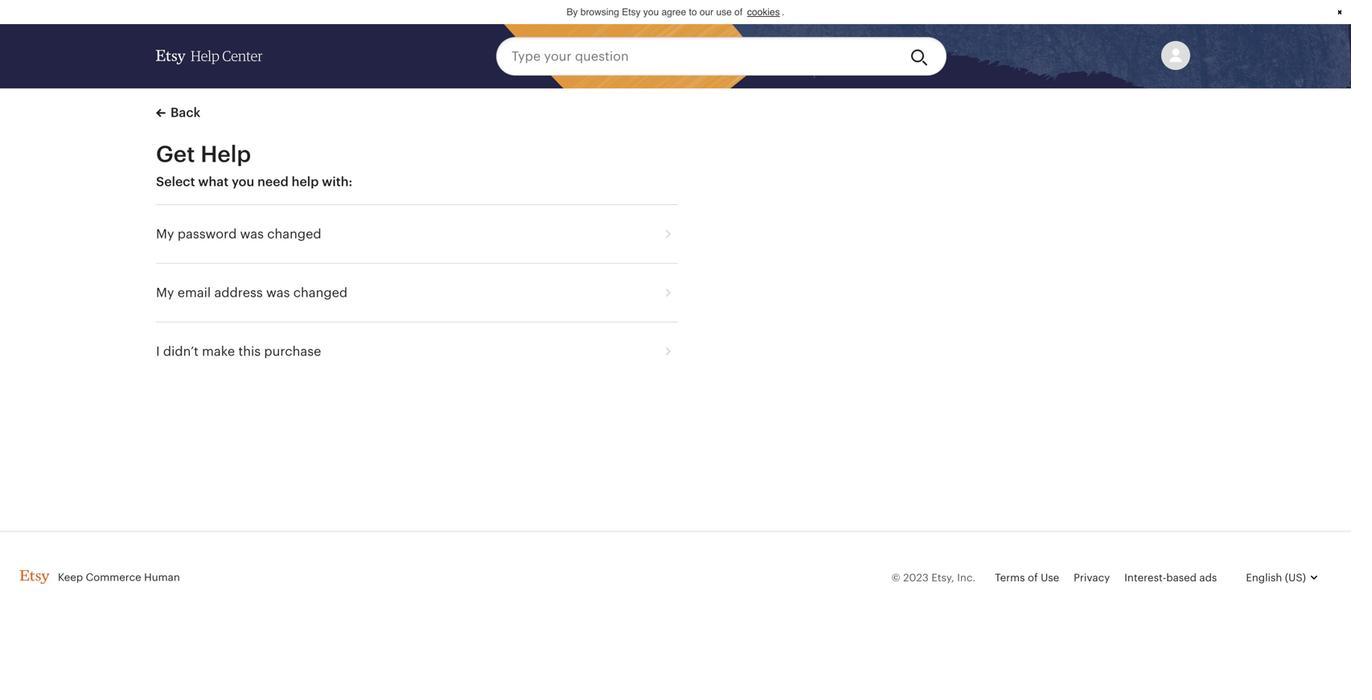 Task type: locate. For each thing, give the bounding box(es) containing it.
was inside my email address was changed link
[[266, 286, 290, 300]]

1 my from the top
[[156, 227, 174, 241]]

select
[[156, 175, 195, 189]]

back
[[171, 105, 201, 120]]

based
[[1167, 572, 1197, 584]]

0 horizontal spatial was
[[240, 227, 264, 241]]

Type your question search field
[[496, 37, 898, 76]]

cookies
[[747, 6, 780, 18]]

of inside the cookie consent dialog
[[735, 6, 743, 18]]

my email address was changed
[[156, 286, 348, 300]]

of left use
[[1028, 572, 1038, 584]]

by browsing etsy you agree to our use of cookies .
[[567, 6, 785, 18]]

need
[[258, 175, 289, 189]]

my password was changed
[[156, 227, 321, 241]]

2 my from the top
[[156, 286, 174, 300]]

0 vertical spatial was
[[240, 227, 264, 241]]

my for my password was changed
[[156, 227, 174, 241]]

0 vertical spatial you
[[643, 6, 659, 18]]

terms of use
[[995, 572, 1060, 584]]

center
[[222, 48, 263, 64]]

password
[[178, 227, 237, 241]]

changed up 'purchase'
[[293, 286, 348, 300]]

1 vertical spatial you
[[232, 175, 254, 189]]

was right address
[[266, 286, 290, 300]]

.
[[782, 6, 785, 18]]

© 2023 etsy, inc. link
[[892, 572, 976, 584]]

of
[[735, 6, 743, 18], [1028, 572, 1038, 584]]

was right password
[[240, 227, 264, 241]]

help
[[191, 48, 220, 64], [201, 142, 251, 167]]

0 vertical spatial help
[[191, 48, 220, 64]]

help up what
[[201, 142, 251, 167]]

1 horizontal spatial was
[[266, 286, 290, 300]]

was
[[240, 227, 264, 241], [266, 286, 290, 300]]

1 vertical spatial changed
[[293, 286, 348, 300]]

1 vertical spatial my
[[156, 286, 174, 300]]

changed
[[267, 227, 321, 241], [293, 286, 348, 300]]

you right what
[[232, 175, 254, 189]]

terms of use link
[[995, 572, 1060, 584]]

get help
[[156, 142, 251, 167]]

1 vertical spatial help
[[201, 142, 251, 167]]

use
[[716, 6, 732, 18]]

of right use
[[735, 6, 743, 18]]

None search field
[[496, 37, 947, 76]]

i didn't make this purchase link
[[156, 323, 678, 381]]

my left email
[[156, 286, 174, 300]]

etsy
[[622, 6, 641, 18]]

my left password
[[156, 227, 174, 241]]

my for my email address was changed
[[156, 286, 174, 300]]

0 horizontal spatial of
[[735, 6, 743, 18]]

interest-based ads
[[1125, 572, 1217, 584]]

english
[[1246, 572, 1283, 584]]

0 vertical spatial of
[[735, 6, 743, 18]]

help right etsy image
[[191, 48, 220, 64]]

you
[[643, 6, 659, 18], [232, 175, 254, 189]]

changed down help
[[267, 227, 321, 241]]

you right etsy
[[643, 6, 659, 18]]

my
[[156, 227, 174, 241], [156, 286, 174, 300]]

0 vertical spatial my
[[156, 227, 174, 241]]

1 horizontal spatial you
[[643, 6, 659, 18]]

cookie consent dialog
[[0, 0, 1351, 24]]

ads
[[1200, 572, 1217, 584]]

1 horizontal spatial of
[[1028, 572, 1038, 584]]

use
[[1041, 572, 1060, 584]]

1 vertical spatial of
[[1028, 572, 1038, 584]]

english (us) button
[[1232, 559, 1332, 597]]

1 vertical spatial was
[[266, 286, 290, 300]]

help
[[292, 175, 319, 189]]



Task type: vqa. For each thing, say whether or not it's contained in the screenshot.
make
yes



Task type: describe. For each thing, give the bounding box(es) containing it.
purchase
[[264, 344, 321, 359]]

email
[[178, 286, 211, 300]]

by
[[567, 6, 578, 18]]

our
[[700, 6, 714, 18]]

keep commerce human
[[58, 571, 180, 583]]

(us)
[[1285, 572, 1306, 584]]

2023
[[903, 572, 929, 584]]

address
[[214, 286, 263, 300]]

keep
[[58, 571, 83, 583]]

didn't
[[163, 344, 199, 359]]

select what you need help with:
[[156, 175, 353, 189]]

etsy,
[[932, 572, 955, 584]]

was inside my password was changed link
[[240, 227, 264, 241]]

english (us)
[[1246, 572, 1306, 584]]

cookies link
[[745, 5, 782, 20]]

this
[[238, 344, 261, 359]]

with:
[[322, 175, 353, 189]]

back link
[[156, 103, 201, 122]]

privacy
[[1074, 572, 1110, 584]]

what
[[198, 175, 229, 189]]

my password was changed link
[[156, 205, 678, 263]]

0 horizontal spatial you
[[232, 175, 254, 189]]

browsing
[[581, 6, 619, 18]]

commerce
[[86, 571, 141, 583]]

help center
[[191, 48, 263, 64]]

terms
[[995, 572, 1025, 584]]

privacy link
[[1074, 572, 1110, 584]]

etsy image
[[19, 570, 50, 584]]

get
[[156, 142, 195, 167]]

interest-based ads link
[[1125, 572, 1217, 584]]

0 vertical spatial changed
[[267, 227, 321, 241]]

make
[[202, 344, 235, 359]]

i
[[156, 344, 160, 359]]

you inside the cookie consent dialog
[[643, 6, 659, 18]]

to
[[689, 6, 697, 18]]

agree
[[662, 6, 686, 18]]

human
[[144, 571, 180, 583]]

etsy image
[[156, 50, 186, 64]]

help center link
[[156, 34, 263, 79]]

i didn't make this purchase
[[156, 344, 321, 359]]

© 2023 etsy, inc.
[[892, 572, 976, 584]]

©
[[892, 572, 901, 584]]

my email address was changed link
[[156, 264, 678, 322]]

inc.
[[957, 572, 976, 584]]

interest-
[[1125, 572, 1167, 584]]



